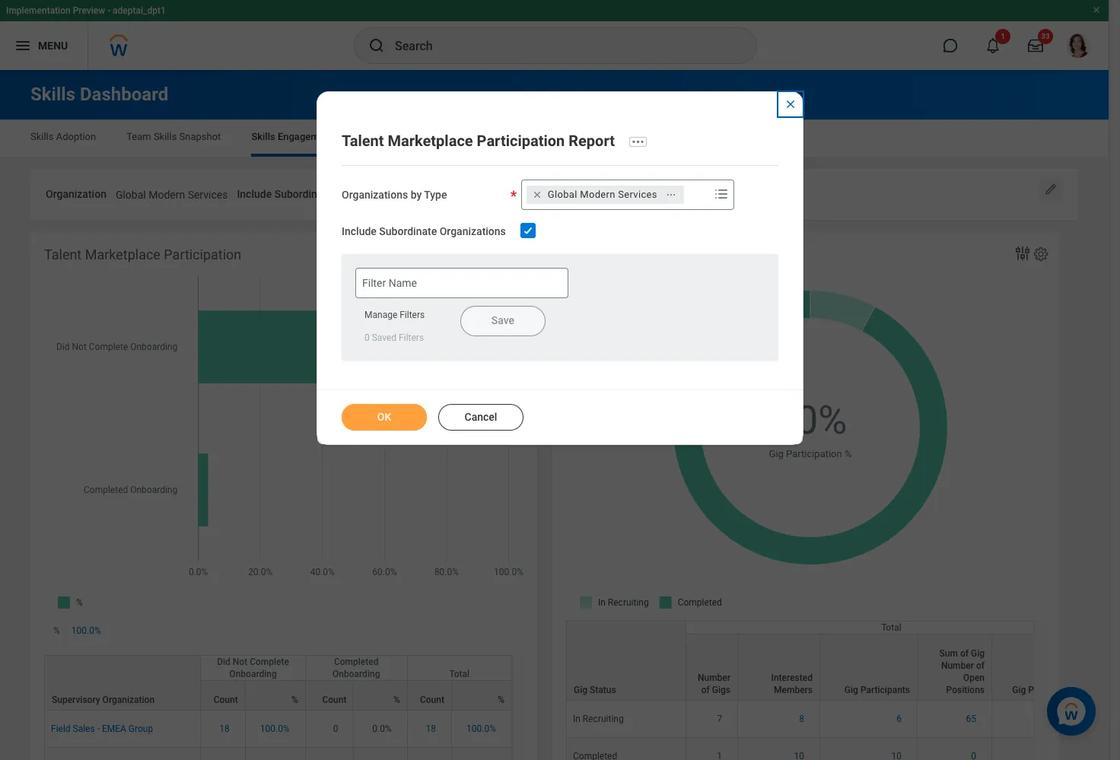 Task type: vqa. For each thing, say whether or not it's contained in the screenshot.
(DO
no



Task type: locate. For each thing, give the bounding box(es) containing it.
gig down 20%
[[769, 449, 784, 460]]

interested
[[771, 673, 813, 683]]

1 horizontal spatial count button
[[306, 681, 353, 710]]

0 inside popup button
[[364, 332, 370, 343]]

1 count from the left
[[214, 695, 238, 705]]

skills left engagement
[[251, 131, 275, 142]]

global modern services
[[548, 189, 657, 200], [116, 189, 228, 201]]

1 vertical spatial include
[[342, 225, 377, 237]]

1 vertical spatial gig participation % image
[[998, 750, 1090, 760]]

18 right 0.0% "button"
[[426, 724, 436, 734]]

skills up skills adoption
[[30, 84, 75, 105]]

2 horizontal spatial of
[[976, 660, 985, 671]]

number inside sum of gig number of open positions
[[941, 660, 974, 671]]

of
[[960, 648, 969, 659], [976, 660, 985, 671], [701, 685, 710, 695]]

dashboard
[[80, 84, 168, 105]]

0 saved filters button
[[355, 328, 431, 347]]

0 horizontal spatial of
[[701, 685, 710, 695]]

1 horizontal spatial -
[[107, 5, 110, 16]]

inbox large image
[[1028, 38, 1043, 53]]

gig right positions
[[1012, 685, 1026, 695]]

count button
[[201, 681, 245, 710], [306, 681, 353, 710], [408, 681, 451, 710]]

1 gig participation % image from the top
[[998, 713, 1090, 725]]

global modern services inside option
[[548, 189, 657, 200]]

gig up open
[[971, 648, 985, 659]]

modern right the x small icon
[[580, 189, 615, 200]]

100.0% for the left 100.0% button
[[71, 625, 101, 636]]

Yes text field
[[410, 180, 428, 206]]

include subordinate organizations down engagement
[[237, 188, 401, 200]]

participation inside "dialog"
[[477, 131, 565, 150]]

of for number
[[701, 685, 710, 695]]

2 18 from the left
[[426, 724, 436, 734]]

onboarding
[[229, 669, 277, 680], [333, 669, 380, 680]]

report
[[569, 131, 615, 150], [671, 246, 711, 262]]

global
[[548, 189, 577, 200], [116, 189, 146, 201]]

global modern services down team skills snapshot
[[116, 189, 228, 201]]

skills for skills adoption
[[30, 131, 54, 142]]

1 horizontal spatial subordinate
[[379, 225, 437, 237]]

1 horizontal spatial services
[[618, 189, 657, 200]]

0 vertical spatial subordinate
[[274, 188, 332, 200]]

subordinate down by
[[379, 225, 437, 237]]

organizations for organization
[[335, 188, 401, 200]]

0 for 0
[[333, 724, 338, 734]]

1 vertical spatial organization
[[102, 695, 155, 705]]

gig status
[[574, 685, 616, 695]]

100.0%
[[71, 625, 101, 636], [260, 724, 290, 734], [467, 724, 496, 734]]

% inside popup button
[[1083, 685, 1090, 695]]

of inside number of gigs
[[701, 685, 710, 695]]

report down related actions icon at the top of page
[[671, 246, 711, 262]]

20% main content
[[0, 70, 1109, 760]]

modern inside option
[[580, 189, 615, 200]]

global right the x small icon
[[548, 189, 577, 200]]

include subordinate organizations inside the talent marketplace participation report "dialog"
[[342, 225, 506, 237]]

completed onboarding
[[333, 657, 380, 680]]

participation for talent marketplace participation report
[[477, 131, 565, 150]]

1 horizontal spatial total button
[[686, 622, 1097, 634]]

sum
[[939, 648, 958, 659]]

18 button right 0.0% "button"
[[426, 723, 438, 735]]

1 vertical spatial -
[[97, 724, 100, 734]]

talent inside 20% 'main content'
[[44, 246, 82, 262]]

filters up 0 saved filters "link"
[[400, 310, 425, 321]]

marketplace inside 20% 'main content'
[[85, 246, 160, 262]]

services inside text box
[[188, 189, 228, 201]]

global inside option
[[548, 189, 577, 200]]

modern
[[580, 189, 615, 200], [149, 189, 185, 201]]

2 % button from the left
[[354, 681, 407, 710]]

subordinate
[[274, 188, 332, 200], [379, 225, 437, 237]]

4 cell from the left
[[306, 748, 354, 760]]

2 vertical spatial of
[[701, 685, 710, 695]]

0 horizontal spatial talent
[[44, 246, 82, 262]]

include down skills engagement
[[237, 188, 272, 200]]

0 vertical spatial total button
[[686, 622, 1097, 634]]

1 vertical spatial total button
[[408, 656, 511, 680]]

tab list
[[15, 120, 1093, 157]]

1 vertical spatial number
[[698, 673, 731, 683]]

gig left participants
[[845, 685, 858, 695]]

%
[[845, 449, 852, 460], [53, 625, 60, 636], [1083, 685, 1090, 695], [291, 695, 298, 705], [393, 695, 400, 705], [498, 695, 505, 705]]

gig
[[566, 246, 586, 262], [769, 449, 784, 460], [971, 648, 985, 659], [574, 685, 587, 695], [845, 685, 858, 695], [1012, 685, 1026, 695]]

0.0% button
[[372, 723, 394, 735]]

gig participation % image
[[998, 713, 1090, 725], [998, 750, 1090, 760]]

0 horizontal spatial include
[[237, 188, 272, 200]]

onboarding down completed
[[333, 669, 380, 680]]

18 button down did not complete onboarding
[[219, 723, 232, 735]]

sum of gig number of open positions
[[939, 648, 985, 695]]

1 vertical spatial total
[[449, 669, 470, 680]]

0 horizontal spatial report
[[569, 131, 615, 150]]

Global Modern Services text field
[[116, 180, 228, 206]]

gig for gig participation %
[[1012, 685, 1026, 695]]

1 horizontal spatial total
[[881, 622, 902, 633]]

1 horizontal spatial include
[[342, 225, 377, 237]]

of right sum in the right bottom of the page
[[960, 648, 969, 659]]

gig participation % button
[[992, 634, 1097, 700]]

skills left adoption
[[30, 131, 54, 142]]

2 onboarding from the left
[[333, 669, 380, 680]]

marketplace for talent marketplace participation report
[[388, 131, 473, 150]]

1 horizontal spatial onboarding
[[333, 669, 380, 680]]

0 horizontal spatial onboarding
[[229, 669, 277, 680]]

0 vertical spatial marketplace
[[388, 131, 473, 150]]

0 vertical spatial talent
[[342, 131, 384, 150]]

services inside option
[[618, 189, 657, 200]]

0 saved filters link
[[364, 332, 424, 343]]

1 % button from the left
[[246, 681, 305, 710]]

filters
[[400, 310, 425, 321], [399, 332, 424, 343]]

0 horizontal spatial modern
[[149, 189, 185, 201]]

100.0% for middle 100.0% button
[[260, 724, 290, 734]]

number up the gigs
[[698, 673, 731, 683]]

0 horizontal spatial 100.0%
[[71, 625, 101, 636]]

include
[[237, 188, 272, 200], [342, 225, 377, 237]]

1 horizontal spatial 100.0%
[[260, 724, 290, 734]]

subordinate inside the talent marketplace participation report "dialog"
[[379, 225, 437, 237]]

check small image
[[519, 221, 537, 239]]

2 horizontal spatial count
[[420, 695, 444, 705]]

1 vertical spatial talent
[[44, 246, 82, 262]]

include subordinate organizations inside 20% 'main content'
[[237, 188, 401, 200]]

global modern services right the x small icon
[[548, 189, 657, 200]]

0 left 0.0% at bottom left
[[333, 724, 338, 734]]

global modern services for global modern services element
[[548, 189, 657, 200]]

global for global modern services text box
[[116, 189, 146, 201]]

1 horizontal spatial of
[[960, 648, 969, 659]]

in recruiting
[[573, 714, 624, 724]]

3 count button from the left
[[408, 681, 451, 710]]

emea
[[102, 724, 126, 734]]

skills for skills engagement
[[251, 131, 275, 142]]

1 horizontal spatial % button
[[354, 681, 407, 710]]

1 vertical spatial subordinate
[[379, 225, 437, 237]]

- right sales
[[97, 724, 100, 734]]

did
[[217, 657, 230, 667]]

0 horizontal spatial global
[[116, 189, 146, 201]]

total
[[881, 622, 902, 633], [449, 669, 470, 680]]

0 vertical spatial include
[[237, 188, 272, 200]]

skills dashboard
[[30, 84, 168, 105]]

talent inside "dialog"
[[342, 131, 384, 150]]

18 down did
[[219, 724, 230, 734]]

subordinate for organizations by type
[[379, 225, 437, 237]]

include for organizations by type
[[342, 225, 377, 237]]

1 horizontal spatial global modern services
[[548, 189, 657, 200]]

0 vertical spatial number
[[941, 660, 974, 671]]

services
[[618, 189, 657, 200], [188, 189, 228, 201]]

ok button
[[342, 404, 427, 430]]

1 horizontal spatial marketplace
[[388, 131, 473, 150]]

2 count from the left
[[322, 695, 347, 705]]

organization down adoption
[[46, 188, 106, 200]]

report inside 20% 'main content'
[[671, 246, 711, 262]]

65
[[966, 714, 976, 724]]

2 horizontal spatial count button
[[408, 681, 451, 710]]

modern inside text box
[[149, 189, 185, 201]]

- inside row
[[97, 724, 100, 734]]

0 vertical spatial 0
[[364, 332, 370, 343]]

0 horizontal spatial count
[[214, 695, 238, 705]]

2 horizontal spatial 100.0%
[[467, 724, 496, 734]]

sales
[[73, 724, 95, 734]]

interested members
[[771, 673, 813, 695]]

0 horizontal spatial number
[[698, 673, 731, 683]]

in
[[573, 714, 581, 724]]

subordinate for organization
[[274, 188, 332, 200]]

0 button
[[333, 723, 340, 735]]

1 horizontal spatial count
[[322, 695, 347, 705]]

participation for 20% gig participation %
[[786, 449, 842, 460]]

include down organizations by type
[[342, 225, 377, 237]]

interested members button
[[738, 634, 820, 700]]

include inside 20% 'main content'
[[237, 188, 272, 200]]

1 horizontal spatial global
[[548, 189, 577, 200]]

2 gig participation % image from the top
[[998, 750, 1090, 760]]

report up global modern services element
[[569, 131, 615, 150]]

gig down global modern services element
[[566, 246, 586, 262]]

0 horizontal spatial 0
[[333, 724, 338, 734]]

0 inside "button"
[[333, 724, 338, 734]]

18
[[219, 724, 230, 734], [426, 724, 436, 734]]

row containing sum of gig number of open positions
[[566, 634, 1097, 701]]

participation inside '20% gig participation %'
[[786, 449, 842, 460]]

1 vertical spatial include subordinate organizations
[[342, 225, 506, 237]]

global down team
[[116, 189, 146, 201]]

0 horizontal spatial marketplace
[[85, 246, 160, 262]]

organizations
[[335, 188, 401, 200], [342, 189, 408, 201], [440, 225, 506, 237]]

0 horizontal spatial 18
[[219, 724, 230, 734]]

gig for gig participants
[[845, 685, 858, 695]]

close environment banner image
[[1092, 5, 1101, 14]]

1 vertical spatial report
[[671, 246, 711, 262]]

0 horizontal spatial global modern services
[[116, 189, 228, 201]]

organization
[[46, 188, 106, 200], [102, 695, 155, 705]]

1 vertical spatial marketplace
[[85, 246, 160, 262]]

1 cell from the left
[[44, 748, 201, 760]]

7 button
[[717, 713, 724, 725]]

0 horizontal spatial % button
[[246, 681, 305, 710]]

implementation
[[6, 5, 71, 16]]

- inside banner
[[107, 5, 110, 16]]

global inside text box
[[116, 189, 146, 201]]

cancel
[[465, 411, 497, 423]]

1 horizontal spatial modern
[[580, 189, 615, 200]]

0 vertical spatial of
[[960, 648, 969, 659]]

total button
[[686, 622, 1097, 634], [408, 656, 511, 680]]

1 horizontal spatial 18
[[426, 724, 436, 734]]

gig left status
[[574, 685, 587, 695]]

of up open
[[976, 660, 985, 671]]

profile logan mcneil element
[[1057, 29, 1100, 62]]

- right the preview
[[107, 5, 110, 16]]

row
[[566, 621, 1097, 701], [566, 634, 1097, 701], [44, 655, 512, 711], [44, 680, 512, 711], [566, 701, 1097, 738], [44, 711, 512, 748], [566, 738, 1097, 760], [44, 748, 512, 760]]

0
[[364, 332, 370, 343], [333, 724, 338, 734]]

skills for skills dashboard
[[30, 84, 75, 105]]

number inside popup button
[[698, 673, 731, 683]]

of left the gigs
[[701, 685, 710, 695]]

0 horizontal spatial 18 button
[[219, 723, 232, 735]]

gig participation % image for in recruiting element at the bottom of page
[[998, 713, 1090, 725]]

1 vertical spatial filters
[[399, 332, 424, 343]]

talent marketplace participation report link
[[342, 131, 615, 150]]

marketplace inside "dialog"
[[388, 131, 473, 150]]

include subordinate organizations element
[[410, 179, 428, 207]]

1 horizontal spatial report
[[671, 246, 711, 262]]

0 vertical spatial filters
[[400, 310, 425, 321]]

0 vertical spatial gig participation % image
[[998, 713, 1090, 725]]

3 cell from the left
[[246, 748, 306, 760]]

0 left the 'saved'
[[364, 332, 370, 343]]

1 horizontal spatial number
[[941, 660, 974, 671]]

100.0% button
[[71, 625, 103, 637], [260, 723, 292, 735], [467, 723, 498, 735]]

services left related actions icon at the top of page
[[618, 189, 657, 200]]

3 count from the left
[[420, 695, 444, 705]]

onboarding down not
[[229, 669, 277, 680]]

engagement
[[278, 131, 333, 142]]

1 horizontal spatial 0
[[364, 332, 370, 343]]

0 horizontal spatial total button
[[408, 656, 511, 680]]

% button
[[246, 681, 305, 710], [354, 681, 407, 710], [452, 681, 511, 710]]

0 vertical spatial total
[[881, 622, 902, 633]]

organizations inside 20% 'main content'
[[335, 188, 401, 200]]

0 vertical spatial include subordinate organizations
[[237, 188, 401, 200]]

0 horizontal spatial subordinate
[[274, 188, 332, 200]]

skills engagement
[[251, 131, 333, 142]]

edit image
[[1043, 182, 1058, 197]]

include inside the talent marketplace participation report "dialog"
[[342, 225, 377, 237]]

1 vertical spatial 0
[[333, 724, 338, 734]]

cell
[[44, 748, 201, 760], [201, 748, 246, 760], [246, 748, 306, 760], [306, 748, 354, 760], [354, 748, 408, 760], [408, 748, 452, 760], [452, 748, 512, 760]]

0 horizontal spatial -
[[97, 724, 100, 734]]

0 vertical spatial report
[[569, 131, 615, 150]]

organization inside 'popup button'
[[102, 695, 155, 705]]

tab list containing skills adoption
[[15, 120, 1093, 157]]

supervisory organization
[[52, 695, 155, 705]]

participation
[[477, 131, 565, 150], [164, 246, 241, 262], [590, 246, 667, 262], [786, 449, 842, 460], [1028, 685, 1081, 695]]

onboarding inside completed onboarding popup button
[[333, 669, 380, 680]]

services down snapshot
[[188, 189, 228, 201]]

type
[[424, 189, 447, 201]]

global modern services inside 20% 'main content'
[[116, 189, 228, 201]]

0 horizontal spatial total
[[449, 669, 470, 680]]

0 vertical spatial -
[[107, 5, 110, 16]]

1 horizontal spatial 18 button
[[426, 723, 438, 735]]

2 horizontal spatial % button
[[452, 681, 511, 710]]

filters right the 'saved'
[[399, 332, 424, 343]]

modern down team skills snapshot
[[149, 189, 185, 201]]

0 horizontal spatial services
[[188, 189, 228, 201]]

0 for 0 saved filters
[[364, 332, 370, 343]]

subordinate down engagement
[[274, 188, 332, 200]]

1 onboarding from the left
[[229, 669, 277, 680]]

organization up group
[[102, 695, 155, 705]]

2 18 button from the left
[[426, 723, 438, 735]]

number
[[941, 660, 974, 671], [698, 673, 731, 683]]

1 horizontal spatial talent
[[342, 131, 384, 150]]

number down sum in the right bottom of the page
[[941, 660, 974, 671]]

0 horizontal spatial count button
[[201, 681, 245, 710]]

ok
[[377, 411, 391, 423]]

include subordinate organizations down yes
[[342, 225, 506, 237]]

subordinate inside 20% 'main content'
[[274, 188, 332, 200]]



Task type: describe. For each thing, give the bounding box(es) containing it.
organizations by type
[[342, 189, 447, 201]]

6 cell from the left
[[408, 748, 452, 760]]

gig participation %
[[1012, 685, 1090, 695]]

8
[[799, 714, 804, 724]]

snapshot
[[179, 131, 221, 142]]

count for first 'count' popup button
[[214, 695, 238, 705]]

include for organization
[[237, 188, 272, 200]]

status
[[590, 685, 616, 695]]

team skills snapshot
[[126, 131, 221, 142]]

global modern services for global modern services text box
[[116, 189, 228, 201]]

field sales - emea group
[[51, 724, 153, 734]]

1 18 from the left
[[219, 724, 230, 734]]

Filter Name text field
[[355, 268, 568, 299]]

count for first 'count' popup button from right
[[420, 695, 444, 705]]

supervisory
[[52, 695, 100, 705]]

skills right team
[[154, 131, 177, 142]]

filters inside popup button
[[399, 332, 424, 343]]

0 saved filters
[[364, 332, 424, 343]]

20% gig participation %
[[769, 397, 852, 460]]

skills adoption
[[30, 131, 96, 142]]

gig for gig participation report
[[566, 246, 586, 262]]

yes
[[410, 189, 428, 201]]

prompts image
[[712, 185, 730, 203]]

preview
[[73, 5, 105, 16]]

manage filters
[[364, 310, 425, 321]]

row containing in recruiting
[[566, 701, 1097, 738]]

6
[[897, 714, 902, 724]]

members
[[774, 685, 813, 695]]

0 horizontal spatial 100.0% button
[[71, 625, 103, 637]]

report inside "dialog"
[[569, 131, 615, 150]]

65 button
[[966, 713, 979, 725]]

100.0% for 100.0% button to the right
[[467, 724, 496, 734]]

row containing total
[[566, 621, 1097, 701]]

1 horizontal spatial 100.0% button
[[260, 723, 292, 735]]

field
[[51, 724, 70, 734]]

global modern services element
[[548, 188, 657, 201]]

completed element
[[573, 748, 617, 760]]

organizations for organizations by type
[[440, 225, 506, 237]]

by
[[411, 189, 422, 201]]

participants
[[861, 685, 910, 695]]

talent marketplace participation
[[44, 246, 241, 262]]

team
[[126, 131, 151, 142]]

row containing did not complete onboarding
[[44, 655, 512, 711]]

search image
[[368, 37, 386, 55]]

3 % button from the left
[[452, 681, 511, 710]]

not
[[233, 657, 247, 667]]

onboarding inside did not complete onboarding
[[229, 669, 277, 680]]

20% button
[[774, 394, 849, 447]]

1 vertical spatial of
[[976, 660, 985, 671]]

participation inside popup button
[[1028, 685, 1081, 695]]

open
[[963, 673, 985, 683]]

count for second 'count' popup button from right
[[322, 695, 347, 705]]

20%
[[774, 397, 847, 443]]

- for emea
[[97, 724, 100, 734]]

manage
[[364, 310, 397, 321]]

1 count button from the left
[[201, 681, 245, 710]]

cancel button
[[438, 404, 524, 430]]

8 button
[[799, 713, 807, 725]]

x small image
[[530, 187, 545, 202]]

field sales - emea group link
[[51, 721, 153, 734]]

positions
[[946, 685, 985, 695]]

manage filters link
[[364, 310, 425, 321]]

group
[[128, 724, 153, 734]]

did not complete onboarding
[[217, 657, 289, 680]]

gig participants button
[[820, 634, 917, 700]]

marketplace for talent marketplace participation
[[85, 246, 160, 262]]

2 cell from the left
[[201, 748, 246, 760]]

talent marketplace participation element
[[30, 232, 537, 760]]

0 vertical spatial organization
[[46, 188, 106, 200]]

implementation preview -   adeptai_dpt1
[[6, 5, 166, 16]]

completed
[[334, 657, 379, 667]]

services for global modern services element
[[618, 189, 657, 200]]

in recruiting element
[[573, 711, 624, 724]]

implementation preview -   adeptai_dpt1 banner
[[0, 0, 1109, 70]]

sum of gig number of open positions button
[[918, 634, 992, 700]]

talent marketplace participation report dialog
[[317, 91, 804, 445]]

include subordinate organizations for organization
[[237, 188, 401, 200]]

gig participants
[[845, 685, 910, 695]]

of for sum
[[960, 648, 969, 659]]

7
[[717, 714, 722, 724]]

completed onboarding button
[[306, 656, 407, 680]]

close view security group image
[[785, 98, 797, 110]]

include subordinate organizations for organizations by type
[[342, 225, 506, 237]]

talent for talent marketplace participation report
[[342, 131, 384, 150]]

gig participation report
[[566, 246, 711, 262]]

gig for gig status
[[574, 685, 587, 695]]

participation for talent marketplace participation
[[164, 246, 241, 262]]

gig participation report element
[[552, 232, 1097, 760]]

gigs
[[712, 685, 731, 695]]

1 18 button from the left
[[219, 723, 232, 735]]

services for global modern services text box
[[188, 189, 228, 201]]

- for adeptai_dpt1
[[107, 5, 110, 16]]

total inside the gig participation report element
[[881, 622, 902, 633]]

adoption
[[56, 131, 96, 142]]

gig participation % image for completed element
[[998, 750, 1090, 760]]

complete
[[250, 657, 289, 667]]

global modern services, press delete to clear value. option
[[526, 185, 684, 204]]

5 cell from the left
[[354, 748, 408, 760]]

6 button
[[897, 713, 904, 725]]

total inside talent marketplace participation element
[[449, 669, 470, 680]]

supervisory organization button
[[45, 656, 200, 710]]

saved
[[372, 332, 397, 343]]

number of gigs button
[[686, 634, 737, 700]]

related actions image
[[666, 189, 676, 200]]

2 count button from the left
[[306, 681, 353, 710]]

number of gigs
[[698, 673, 731, 695]]

tab list inside 20% 'main content'
[[15, 120, 1093, 157]]

gig inside sum of gig number of open positions
[[971, 648, 985, 659]]

global for global modern services element
[[548, 189, 577, 200]]

adeptai_dpt1
[[113, 5, 166, 16]]

talent marketplace participation report
[[342, 131, 615, 150]]

7 cell from the left
[[452, 748, 512, 760]]

notifications large image
[[985, 38, 1001, 53]]

modern for global modern services element
[[580, 189, 615, 200]]

gig status button
[[567, 622, 686, 700]]

gig inside '20% gig participation %'
[[769, 449, 784, 460]]

row containing count
[[44, 680, 512, 711]]

row containing field sales - emea group
[[44, 711, 512, 748]]

talent for talent marketplace participation
[[44, 246, 82, 262]]

modern for global modern services text box
[[149, 189, 185, 201]]

2 horizontal spatial 100.0% button
[[467, 723, 498, 735]]

did not complete onboarding button
[[201, 656, 305, 680]]

% inside '20% gig participation %'
[[845, 449, 852, 460]]

0.0%
[[372, 724, 392, 734]]

recruiting
[[583, 714, 624, 724]]

organization element
[[116, 179, 228, 207]]



